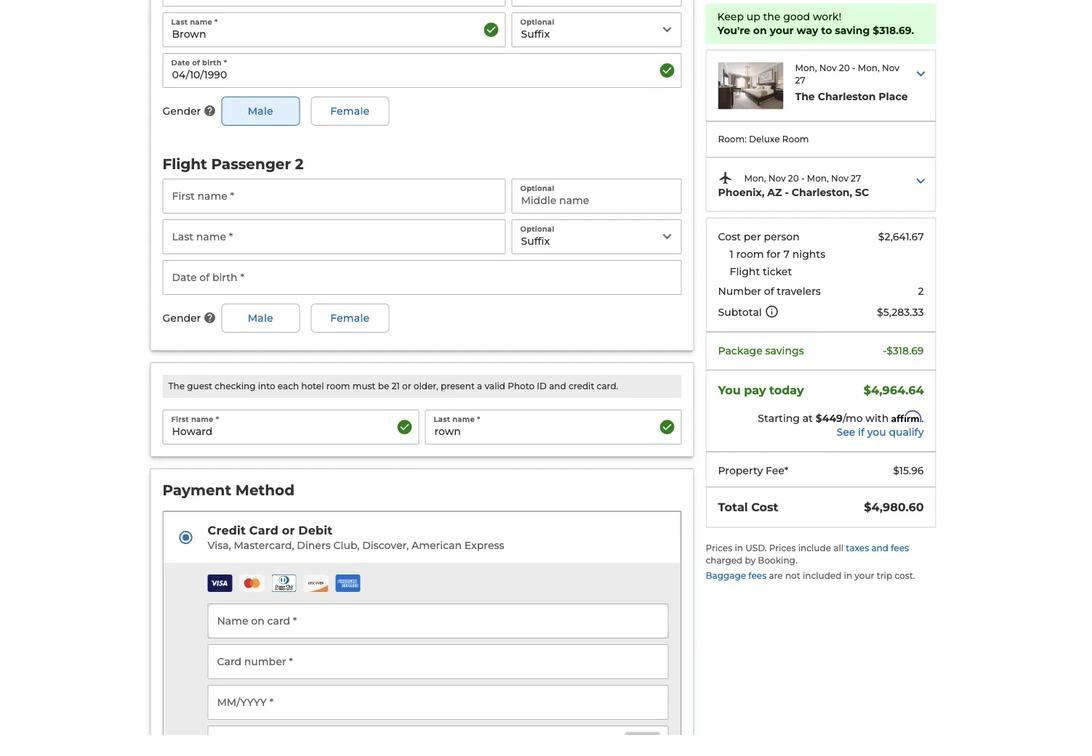 Task type: vqa. For each thing, say whether or not it's contained in the screenshot.
the 'Details' to the right
no



Task type: describe. For each thing, give the bounding box(es) containing it.
1 vertical spatial last
[[434, 415, 450, 424]]

place
[[879, 90, 908, 102]]

1 horizontal spatial in
[[844, 571, 852, 581]]

2 female from the top
[[330, 312, 370, 324]]

1 horizontal spatial cost
[[751, 500, 778, 514]]

all
[[833, 543, 844, 554]]

nights
[[792, 248, 825, 260]]

guest
[[187, 381, 212, 392]]

card
[[249, 524, 279, 538]]

1 gender from the top
[[163, 105, 201, 117]]

each
[[278, 381, 299, 392]]

saving
[[835, 24, 870, 37]]

keep up the good work! you're on your way to saving $318.69.
[[717, 10, 914, 37]]

input success image
[[482, 21, 500, 39]]

fee*
[[766, 465, 788, 477]]

$15.96
[[893, 465, 924, 477]]

or inside credit card or debit visa, mastercard, diners club, discover, american express
[[282, 524, 295, 538]]

with
[[866, 412, 889, 425]]

27 for mon, nov 20 - mon, nov 27 the charleston place
[[795, 75, 805, 85]]

your inside 'prices in usd . prices include all taxes and fees charged by booking . baggage fees are not included in your trip cost.'
[[855, 571, 874, 581]]

mon, nov 20 - mon, nov 27 the charleston place
[[795, 63, 908, 102]]

per
[[744, 231, 761, 243]]

nov up charleston,
[[831, 173, 848, 184]]

$4,964.64
[[864, 383, 924, 397]]

mon, nov 20 - mon, nov 27
[[744, 173, 861, 184]]

starting at $449 /mo with affirm . see if you qualify
[[758, 410, 924, 439]]

name for optional
[[190, 17, 212, 26]]

mon, up charleston,
[[807, 173, 829, 184]]

discover,
[[362, 540, 409, 552]]

1 horizontal spatial fees
[[891, 543, 909, 554]]

to
[[821, 24, 832, 37]]

express
[[464, 540, 504, 552]]

credit card or debit visa, mastercard, diners club, discover, american express
[[208, 524, 504, 552]]

room inside the 1 room  for 7 nights flight ticket
[[736, 248, 764, 260]]

qualify
[[889, 427, 924, 439]]

method
[[235, 481, 295, 499]]

date success image
[[658, 62, 676, 79]]

Second flight passenger's date of birth telephone field
[[163, 260, 682, 295]]

$4,980.60
[[864, 500, 924, 514]]

21
[[392, 381, 400, 392]]

credit
[[569, 381, 594, 392]]

pay
[[744, 383, 766, 397]]

mastercard image image
[[240, 575, 266, 593]]

payment method
[[163, 481, 295, 499]]

$5,283.33
[[877, 306, 924, 318]]

into
[[258, 381, 275, 392]]

card.
[[597, 381, 618, 392]]

- up the "phoenix, az - charleston, sc"
[[801, 173, 805, 184]]

the
[[763, 10, 780, 23]]

you're
[[717, 24, 750, 37]]

$318.69
[[887, 345, 924, 357]]

First name * text field
[[163, 0, 506, 7]]

id
[[537, 381, 547, 392]]

- up '$4,964.64'
[[883, 345, 887, 357]]

$2,641.67
[[878, 231, 924, 243]]

CVV code * text field
[[208, 726, 669, 736]]

good
[[783, 10, 810, 23]]

property fee*
[[718, 465, 788, 477]]

must
[[352, 381, 376, 392]]

phoenix, az - charleston, sc
[[718, 186, 869, 198]]

last name * text field for input success image for last name *
[[425, 410, 682, 445]]

travelers
[[777, 285, 821, 298]]

last name * text field for input success icon
[[163, 12, 506, 47]]

of for date
[[192, 58, 200, 67]]

1 vertical spatial the
[[168, 381, 185, 392]]

passenger
[[211, 155, 291, 173]]

the guest checking into each hotel room must be 21 or older, present a valid photo id and credit card.
[[168, 381, 618, 392]]

nov up 'place'
[[882, 63, 899, 73]]

room
[[782, 134, 809, 144]]

1 female from the top
[[330, 105, 370, 117]]

name for last name *
[[191, 415, 213, 424]]

club,
[[333, 540, 360, 552]]

flight passenger 2
[[163, 155, 304, 173]]

not
[[785, 571, 800, 581]]

work!
[[813, 10, 841, 23]]

and inside 'prices in usd . prices include all taxes and fees charged by booking . baggage fees are not included in your trip cost.'
[[871, 543, 888, 554]]

date of birth *
[[171, 58, 227, 67]]

photo
[[508, 381, 534, 392]]

you pay today
[[718, 383, 804, 397]]

booking
[[758, 556, 795, 566]]

1 prices from the left
[[706, 543, 732, 554]]

1 optional from the top
[[520, 17, 554, 26]]

0 vertical spatial flight
[[163, 155, 207, 173]]

1 room  for 7 nights flight ticket
[[730, 248, 825, 278]]

affirm
[[891, 410, 921, 423]]

hotel image image
[[718, 62, 783, 109]]

20 for mon, nov 20 - mon, nov 27 the charleston place
[[839, 63, 850, 73]]

credit
[[208, 524, 246, 538]]

cost.
[[895, 571, 915, 581]]

american
[[412, 540, 462, 552]]

1 vertical spatial 2
[[918, 285, 924, 298]]

payment
[[163, 481, 231, 499]]

input success image for first name *
[[396, 419, 413, 436]]

7
[[784, 248, 790, 260]]

are
[[769, 571, 783, 581]]

total cost
[[718, 500, 778, 514]]

number of travelers
[[718, 285, 821, 298]]

Name on card * text field
[[208, 604, 669, 639]]

$449
[[816, 412, 843, 425]]

1 vertical spatial room
[[326, 381, 350, 392]]

number
[[718, 285, 761, 298]]

Card number * text field
[[208, 645, 669, 680]]

1
[[730, 248, 733, 260]]

baggage
[[706, 571, 746, 581]]

total
[[718, 500, 748, 514]]

valid
[[485, 381, 505, 392]]

ticket
[[763, 265, 792, 278]]

toggle tooltip image
[[765, 305, 779, 319]]

* right first
[[216, 415, 219, 424]]

see if you qualify link
[[706, 426, 924, 440]]

2 vertical spatial .
[[795, 556, 797, 566]]

usd
[[745, 543, 765, 554]]

debit
[[298, 524, 333, 538]]

discover image image
[[304, 575, 330, 593]]

checking
[[215, 381, 256, 392]]

. inside "starting at $449 /mo with affirm . see if you qualify"
[[921, 412, 924, 425]]

0 horizontal spatial cost
[[718, 231, 741, 243]]

the inside mon, nov 20 - mon, nov 27 the charleston place
[[795, 90, 815, 102]]

room:
[[718, 134, 747, 144]]



Task type: locate. For each thing, give the bounding box(es) containing it.
* down a
[[477, 415, 480, 424]]

0 vertical spatial last name *
[[171, 17, 218, 26]]

and
[[549, 381, 566, 392], [871, 543, 888, 554]]

flights image
[[718, 171, 733, 185]]

0 horizontal spatial prices
[[706, 543, 732, 554]]

27 for mon, nov 20 - mon, nov 27
[[851, 173, 861, 184]]

package savings
[[718, 345, 804, 357]]

0 vertical spatial female
[[330, 105, 370, 117]]

0 vertical spatial 27
[[795, 75, 805, 85]]

first
[[171, 415, 189, 424]]

baggage fees link
[[706, 571, 769, 581]]

name up date of birth *
[[190, 17, 212, 26]]

0 vertical spatial cost
[[718, 231, 741, 243]]

of right the date
[[192, 58, 200, 67]]

1 horizontal spatial your
[[855, 571, 874, 581]]

1 vertical spatial 20
[[788, 173, 799, 184]]

1 horizontal spatial or
[[402, 381, 411, 392]]

0 horizontal spatial in
[[735, 543, 743, 554]]

20 up the "phoenix, az - charleston, sc"
[[788, 173, 799, 184]]

1 vertical spatial cost
[[751, 500, 778, 514]]

20 inside mon, nov 20 - mon, nov 27 the charleston place
[[839, 63, 850, 73]]

optional for second flight passenger's first name text field
[[520, 184, 554, 193]]

your inside keep up the good work! you're on your way to saving $318.69.
[[770, 24, 794, 37]]

0 horizontal spatial your
[[770, 24, 794, 37]]

in left the usd
[[735, 543, 743, 554]]

1 horizontal spatial input success image
[[658, 419, 676, 436]]

the left the charleston
[[795, 90, 815, 102]]

savings
[[765, 345, 804, 357]]

0 horizontal spatial .
[[765, 543, 767, 554]]

1 horizontal spatial flight
[[730, 265, 760, 278]]

cost right total
[[751, 500, 778, 514]]

1 vertical spatial last name *
[[434, 415, 480, 424]]

* right the birth
[[224, 58, 227, 67]]

0 horizontal spatial input success image
[[396, 419, 413, 436]]

male up passenger
[[248, 105, 273, 117]]

last name * down present at the left of page
[[434, 415, 480, 424]]

1 vertical spatial in
[[844, 571, 852, 581]]

First name * text field
[[163, 410, 419, 445]]

flight left passenger
[[163, 155, 207, 173]]

1 vertical spatial fees
[[748, 571, 766, 581]]

0 horizontal spatial and
[[549, 381, 566, 392]]

MM/YYYY * telephone field
[[208, 686, 669, 721]]

Optional text field
[[512, 179, 682, 214]]

room
[[736, 248, 764, 260], [326, 381, 350, 392]]

0 vertical spatial fees
[[891, 543, 909, 554]]

taxes
[[846, 543, 869, 554]]

20 for mon, nov 20 - mon, nov 27
[[788, 173, 799, 184]]

charleston,
[[792, 186, 852, 198]]

0 vertical spatial 2
[[295, 155, 304, 173]]

-$318.69
[[883, 345, 924, 357]]

prices in usd . prices include all taxes and fees charged by booking . baggage fees are not included in your trip cost.
[[706, 543, 915, 581]]

for
[[767, 248, 781, 260]]

0 horizontal spatial room
[[326, 381, 350, 392]]

0 vertical spatial last name * text field
[[163, 12, 506, 47]]

0 horizontal spatial 2
[[295, 155, 304, 173]]

cost up 1
[[718, 231, 741, 243]]

room: deluxe room
[[718, 134, 809, 144]]

mon,
[[795, 63, 817, 73], [858, 63, 880, 73], [744, 173, 766, 184], [807, 173, 829, 184]]

Optional text field
[[512, 0, 682, 7]]

optional
[[520, 17, 554, 26], [520, 184, 554, 193], [520, 225, 554, 233]]

fees up 'cost.'
[[891, 543, 909, 554]]

2 gender from the top
[[163, 312, 201, 325]]

2 horizontal spatial .
[[921, 412, 924, 425]]

last name * text field down id at bottom
[[425, 410, 682, 445]]

birth
[[202, 58, 222, 67]]

0 horizontal spatial 20
[[788, 173, 799, 184]]

of
[[192, 58, 200, 67], [764, 285, 774, 298]]

0 horizontal spatial fees
[[748, 571, 766, 581]]

room down per
[[736, 248, 764, 260]]

.
[[921, 412, 924, 425], [765, 543, 767, 554], [795, 556, 797, 566]]

1 vertical spatial female
[[330, 312, 370, 324]]

1 vertical spatial last name * text field
[[425, 410, 682, 445]]

1 vertical spatial of
[[764, 285, 774, 298]]

female
[[330, 105, 370, 117], [330, 312, 370, 324]]

trip
[[877, 571, 892, 581]]

0 vertical spatial optional
[[520, 17, 554, 26]]

prices up booking
[[769, 543, 796, 554]]

0 horizontal spatial last
[[171, 17, 188, 26]]

1 horizontal spatial 20
[[839, 63, 850, 73]]

first name *
[[171, 415, 219, 424]]

1 vertical spatial flight
[[730, 265, 760, 278]]

- up the charleston
[[852, 63, 855, 73]]

you
[[718, 383, 741, 397]]

american express image image
[[336, 575, 362, 593]]

or
[[402, 381, 411, 392], [282, 524, 295, 538]]

2 up second flight passenger's first name text field
[[295, 155, 304, 173]]

male up into
[[248, 312, 273, 324]]

you
[[867, 427, 886, 439]]

1 vertical spatial 27
[[851, 173, 861, 184]]

1 input success image from the left
[[396, 419, 413, 436]]

last name * for input success icon
[[171, 17, 218, 26]]

name down present at the left of page
[[452, 415, 475, 424]]

on
[[753, 24, 767, 37]]

last name * for input success image for last name *
[[434, 415, 480, 424]]

hotel
[[301, 381, 324, 392]]

or right card
[[282, 524, 295, 538]]

package
[[718, 345, 763, 357]]

your left the "trip"
[[855, 571, 874, 581]]

optional for second flight passenger's last name text box
[[520, 225, 554, 233]]

0 vertical spatial of
[[192, 58, 200, 67]]

starting
[[758, 412, 800, 425]]

0 vertical spatial and
[[549, 381, 566, 392]]

see
[[836, 427, 855, 439]]

0 horizontal spatial flight
[[163, 155, 207, 173]]

property
[[718, 465, 763, 477]]

mon, down way
[[795, 63, 817, 73]]

1 vertical spatial optional
[[520, 184, 554, 193]]

0 horizontal spatial or
[[282, 524, 295, 538]]

0 vertical spatial gender
[[163, 105, 201, 117]]

1 vertical spatial or
[[282, 524, 295, 538]]

prices
[[706, 543, 732, 554], [769, 543, 796, 554]]

last name * text field down first flight passenger's first name, valid text box at the left of the page
[[163, 12, 506, 47]]

a
[[477, 381, 482, 392]]

in right included
[[844, 571, 852, 581]]

fees down by
[[748, 571, 766, 581]]

27 inside mon, nov 20 - mon, nov 27 the charleston place
[[795, 75, 805, 85]]

input success image
[[396, 419, 413, 436], [658, 419, 676, 436]]

cost per person
[[718, 231, 800, 243]]

room right hotel
[[326, 381, 350, 392]]

Second flight passenger's last name text field
[[163, 220, 506, 254]]

0 horizontal spatial of
[[192, 58, 200, 67]]

prices up the charged
[[706, 543, 732, 554]]

by
[[745, 556, 756, 566]]

flight up number
[[730, 265, 760, 278]]

0 vertical spatial your
[[770, 24, 794, 37]]

be
[[378, 381, 389, 392]]

last
[[171, 17, 188, 26], [434, 415, 450, 424]]

1 horizontal spatial of
[[764, 285, 774, 298]]

1 horizontal spatial .
[[795, 556, 797, 566]]

diners
[[297, 540, 331, 552]]

name right first
[[191, 415, 213, 424]]

1 horizontal spatial the
[[795, 90, 815, 102]]

2 vertical spatial optional
[[520, 225, 554, 233]]

back of credit card image
[[625, 733, 660, 736]]

mon, up the charleston
[[858, 63, 880, 73]]

charged
[[706, 556, 743, 566]]

0 vertical spatial room
[[736, 248, 764, 260]]

27 up sc
[[851, 173, 861, 184]]

person
[[764, 231, 800, 243]]

0 horizontal spatial last name *
[[171, 17, 218, 26]]

the left guest
[[168, 381, 185, 392]]

sc
[[855, 186, 869, 198]]

or right 21
[[402, 381, 411, 392]]

last name * up date of birth *
[[171, 17, 218, 26]]

1 horizontal spatial prices
[[769, 543, 796, 554]]

nov up the charleston
[[819, 63, 837, 73]]

nov
[[819, 63, 837, 73], [882, 63, 899, 73], [768, 173, 786, 184], [831, 173, 848, 184]]

1 vertical spatial male
[[248, 312, 273, 324]]

1 vertical spatial your
[[855, 571, 874, 581]]

0 vertical spatial male
[[248, 105, 273, 117]]

0 vertical spatial .
[[921, 412, 924, 425]]

1 horizontal spatial last
[[434, 415, 450, 424]]

- right "az"
[[785, 186, 789, 198]]

2 input success image from the left
[[658, 419, 676, 436]]

. up "not"
[[795, 556, 797, 566]]

taxes and fees link
[[846, 543, 911, 554]]

0 horizontal spatial 27
[[795, 75, 805, 85]]

0 vertical spatial 20
[[839, 63, 850, 73]]

mon, up phoenix,
[[744, 173, 766, 184]]

and right taxes
[[871, 543, 888, 554]]

1 male from the top
[[248, 105, 273, 117]]

1 vertical spatial .
[[765, 543, 767, 554]]

2 prices from the left
[[769, 543, 796, 554]]

2 optional from the top
[[520, 184, 554, 193]]

keep
[[717, 10, 744, 23]]

gender up guest
[[163, 312, 201, 325]]

visa,
[[208, 540, 231, 552]]

1 horizontal spatial last name *
[[434, 415, 480, 424]]

the
[[795, 90, 815, 102], [168, 381, 185, 392]]

2 male from the top
[[248, 312, 273, 324]]

subtotal
[[718, 306, 762, 318]]

20 up the charleston
[[839, 63, 850, 73]]

nov up "az"
[[768, 173, 786, 184]]

0 horizontal spatial the
[[168, 381, 185, 392]]

- inside mon, nov 20 - mon, nov 27 the charleston place
[[852, 63, 855, 73]]

up
[[747, 10, 760, 23]]

* up the birth
[[214, 17, 218, 26]]

*
[[214, 17, 218, 26], [224, 58, 227, 67], [216, 415, 219, 424], [477, 415, 480, 424]]

. up booking
[[765, 543, 767, 554]]

diners image image
[[272, 575, 298, 593]]

phoenix,
[[718, 186, 764, 198]]

male
[[248, 105, 273, 117], [248, 312, 273, 324]]

1 horizontal spatial 27
[[851, 173, 861, 184]]

1 vertical spatial and
[[871, 543, 888, 554]]

1 horizontal spatial room
[[736, 248, 764, 260]]

last up the date
[[171, 17, 188, 26]]

. up qualify
[[921, 412, 924, 425]]

0 vertical spatial in
[[735, 543, 743, 554]]

deluxe
[[749, 134, 780, 144]]

1 horizontal spatial 2
[[918, 285, 924, 298]]

az
[[767, 186, 782, 198]]

visa card image image
[[208, 575, 234, 593]]

0 vertical spatial last
[[171, 17, 188, 26]]

gender
[[163, 105, 201, 117], [163, 312, 201, 325]]

input success image for last name *
[[658, 419, 676, 436]]

Second flight passenger's first name text field
[[163, 179, 506, 214]]

Last name * text field
[[163, 12, 506, 47], [425, 410, 682, 445]]

Date of birth * telephone field
[[163, 53, 682, 88]]

last down present at the left of page
[[434, 415, 450, 424]]

flight inside the 1 room  for 7 nights flight ticket
[[730, 265, 760, 278]]

and right id at bottom
[[549, 381, 566, 392]]

older,
[[414, 381, 438, 392]]

include
[[798, 543, 831, 554]]

gender down the date
[[163, 105, 201, 117]]

1 vertical spatial gender
[[163, 312, 201, 325]]

/mo
[[843, 412, 863, 425]]

charleston
[[818, 90, 876, 102]]

0 vertical spatial the
[[795, 90, 815, 102]]

your down the
[[770, 24, 794, 37]]

today
[[769, 383, 804, 397]]

27 right hotel image
[[795, 75, 805, 85]]

at
[[803, 412, 813, 425]]

3 optional from the top
[[520, 225, 554, 233]]

date
[[171, 58, 190, 67]]

flight
[[163, 155, 207, 173], [730, 265, 760, 278]]

2 up $5,283.33
[[918, 285, 924, 298]]

1 horizontal spatial and
[[871, 543, 888, 554]]

of for number
[[764, 285, 774, 298]]

0 vertical spatial or
[[402, 381, 411, 392]]

of up the toggle tooltip image
[[764, 285, 774, 298]]



